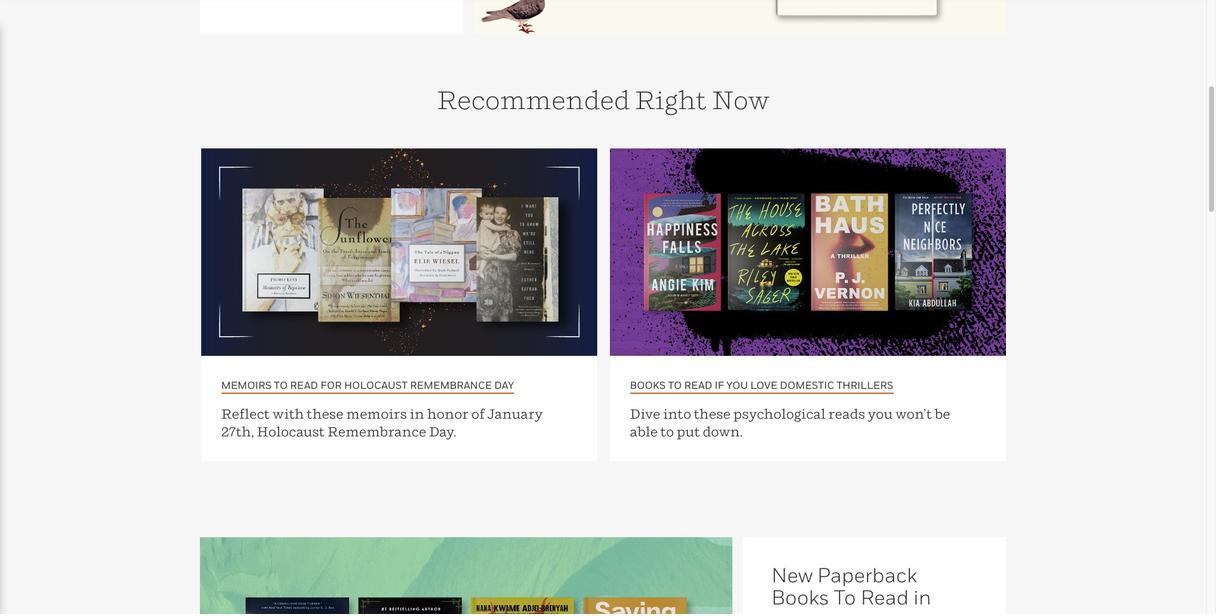 Task type: locate. For each thing, give the bounding box(es) containing it.
1 vertical spatial remembrance
[[327, 424, 426, 440]]

1 these from the left
[[307, 406, 344, 422]]

holocaust down with
[[257, 424, 325, 440]]

1 horizontal spatial books
[[772, 585, 829, 609]]

these inside dive into these psychological reads you won't be able to put down.
[[694, 406, 731, 422]]

1 horizontal spatial read
[[684, 379, 712, 391]]

paperback
[[817, 563, 917, 587]]

1 vertical spatial books
[[772, 585, 829, 609]]

remembrance inside reflect with these memoirs in honor of january 27th, holocaust remembrance day.
[[327, 424, 426, 440]]

0 horizontal spatial in
[[410, 406, 424, 422]]

holocaust up memoirs on the bottom left of the page
[[344, 379, 408, 391]]

1 vertical spatial to
[[834, 585, 856, 609]]

remembrance
[[410, 379, 492, 391], [327, 424, 426, 440]]

0 vertical spatial to
[[274, 379, 288, 391]]

read
[[290, 379, 318, 391], [684, 379, 712, 391], [861, 585, 909, 609]]

2024
[[772, 608, 817, 614]]

remembrance down memoirs on the bottom left of the page
[[327, 424, 426, 440]]

books
[[630, 379, 666, 391], [772, 585, 829, 609]]

read for into
[[684, 379, 712, 391]]

put
[[677, 424, 700, 440]]

0 vertical spatial to
[[668, 379, 682, 391]]

0 horizontal spatial books
[[630, 379, 666, 391]]

memoirs
[[221, 379, 272, 391]]

0 horizontal spatial to
[[274, 379, 288, 391]]

to inside dive into these psychological reads you won't be able to put down.
[[661, 424, 674, 440]]

to down into at the right of the page
[[661, 424, 674, 440]]

memoirs
[[346, 406, 407, 422]]

with
[[272, 406, 304, 422]]

right
[[635, 84, 707, 115]]

2 these from the left
[[694, 406, 731, 422]]

these inside reflect with these memoirs in honor of january 27th, holocaust remembrance day.
[[307, 406, 344, 422]]

2 horizontal spatial read
[[861, 585, 909, 609]]

to
[[274, 379, 288, 391], [834, 585, 856, 609]]

these
[[307, 406, 344, 422], [694, 406, 731, 422]]

0 horizontal spatial holocaust
[[257, 424, 325, 440]]

1 horizontal spatial in
[[914, 585, 931, 609]]

to up with
[[274, 379, 288, 391]]

honor
[[427, 406, 469, 422]]

these for remembrance
[[307, 406, 344, 422]]

to right "2024" at the bottom of page
[[834, 585, 856, 609]]

0 vertical spatial books
[[630, 379, 666, 391]]

remembrance up 'honor'
[[410, 379, 492, 391]]

1 vertical spatial to
[[661, 424, 674, 440]]

1 horizontal spatial to
[[834, 585, 856, 609]]

holocaust inside reflect with these memoirs in honor of january 27th, holocaust remembrance day.
[[257, 424, 325, 440]]

to
[[668, 379, 682, 391], [661, 424, 674, 440]]

1 vertical spatial in
[[914, 585, 931, 609]]

0 vertical spatial holocaust
[[344, 379, 408, 391]]

1 vertical spatial holocaust
[[257, 424, 325, 440]]

0 vertical spatial in
[[410, 406, 424, 422]]

new
[[772, 563, 813, 587]]

of
[[471, 406, 485, 422]]

to up into at the right of the page
[[668, 379, 682, 391]]

these down for at the left bottom of page
[[307, 406, 344, 422]]

reflect
[[221, 406, 270, 422]]

books to read if you love domestic thrillers
[[630, 379, 893, 391]]

thrillers
[[837, 379, 893, 391]]

into
[[663, 406, 691, 422]]

0 horizontal spatial these
[[307, 406, 344, 422]]

these up down.
[[694, 406, 731, 422]]

in
[[410, 406, 424, 422], [914, 585, 931, 609]]

1 horizontal spatial these
[[694, 406, 731, 422]]

holocaust
[[344, 379, 408, 391], [257, 424, 325, 440]]

nexus by yuval noah harari image
[[473, 0, 1006, 34]]

day.
[[429, 424, 456, 440]]

be
[[935, 406, 950, 422]]

0 horizontal spatial read
[[290, 379, 318, 391]]



Task type: vqa. For each thing, say whether or not it's contained in the screenshot.
Dive into these psychological reads you won't be able to put down.
yes



Task type: describe. For each thing, give the bounding box(es) containing it.
if
[[715, 379, 724, 391]]

reads
[[829, 406, 865, 422]]

these for put
[[694, 406, 731, 422]]

down.
[[703, 424, 743, 440]]

in inside reflect with these memoirs in honor of january 27th, holocaust remembrance day.
[[410, 406, 424, 422]]

recommended
[[437, 84, 630, 115]]

new paperback books to read in 2024 image
[[200, 537, 732, 614]]

read inside the new paperback books to read in 2024
[[861, 585, 909, 609]]

dive into these psychological reads you won't be able to put down.
[[630, 406, 950, 440]]

for
[[320, 379, 342, 391]]

love
[[750, 379, 777, 391]]

to inside the new paperback books to read in 2024
[[834, 585, 856, 609]]

in inside the new paperback books to read in 2024
[[914, 585, 931, 609]]

new paperback books to read in 2024
[[772, 563, 931, 614]]

reflect with these memoirs in honor of january 27th, holocaust remembrance day.
[[221, 406, 543, 440]]

1 horizontal spatial holocaust
[[344, 379, 408, 391]]

read for with
[[290, 379, 318, 391]]

memoirs to read for holocaust remembrance day
[[221, 379, 514, 391]]

psychological
[[733, 406, 826, 422]]

you
[[868, 406, 893, 422]]

dive into these psychological reads you won't be able to put down. image
[[610, 149, 1006, 356]]

now
[[712, 84, 770, 115]]

you
[[726, 379, 748, 391]]

books inside the new paperback books to read in 2024
[[772, 585, 829, 609]]

27th,
[[221, 424, 254, 440]]

reflect with these memoirs in honor of january 27th, holocaust remembrance day. image
[[201, 149, 597, 356]]

won't
[[895, 406, 932, 422]]

domestic
[[780, 379, 834, 391]]

0 vertical spatial remembrance
[[410, 379, 492, 391]]

january
[[487, 406, 543, 422]]

day
[[494, 379, 514, 391]]

dive
[[630, 406, 660, 422]]

recommended right now
[[437, 84, 770, 115]]

able
[[630, 424, 658, 440]]



